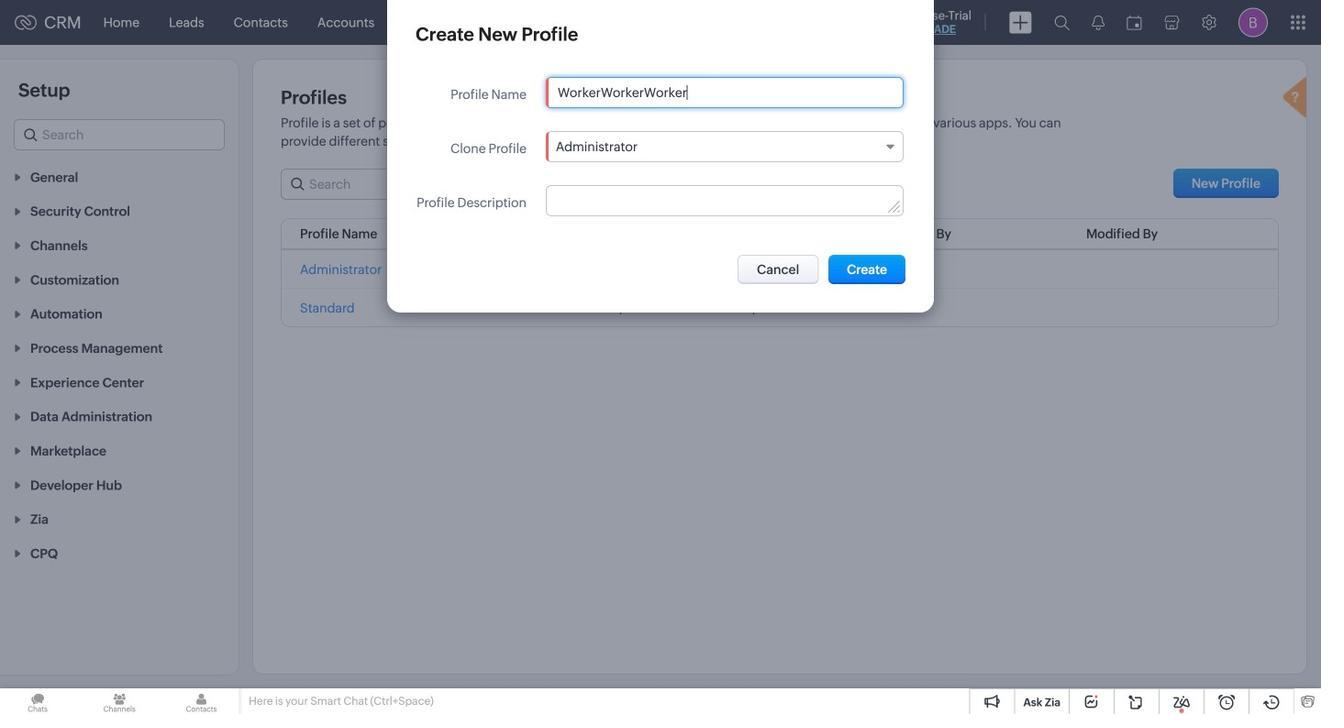 Task type: locate. For each thing, give the bounding box(es) containing it.
search element
[[1043, 0, 1081, 45]]

create menu element
[[998, 0, 1043, 44]]

contacts image
[[164, 689, 239, 715]]

signals image
[[1092, 15, 1105, 30]]

channels image
[[82, 689, 157, 715]]

None text field
[[547, 78, 903, 107], [547, 186, 903, 216], [547, 78, 903, 107], [547, 186, 903, 216]]

signals element
[[1081, 0, 1116, 45]]

None field
[[546, 131, 903, 162]]

calendar image
[[1127, 15, 1142, 30]]

chats image
[[0, 689, 75, 715]]

Search text field
[[282, 170, 463, 199]]

create menu image
[[1009, 11, 1032, 33]]



Task type: describe. For each thing, give the bounding box(es) containing it.
logo image
[[15, 15, 37, 30]]

search image
[[1054, 15, 1070, 30]]

profile image
[[1238, 8, 1268, 37]]

help image
[[1279, 74, 1316, 124]]

profile element
[[1227, 0, 1279, 44]]



Task type: vqa. For each thing, say whether or not it's contained in the screenshot.
the Create Menu element
yes



